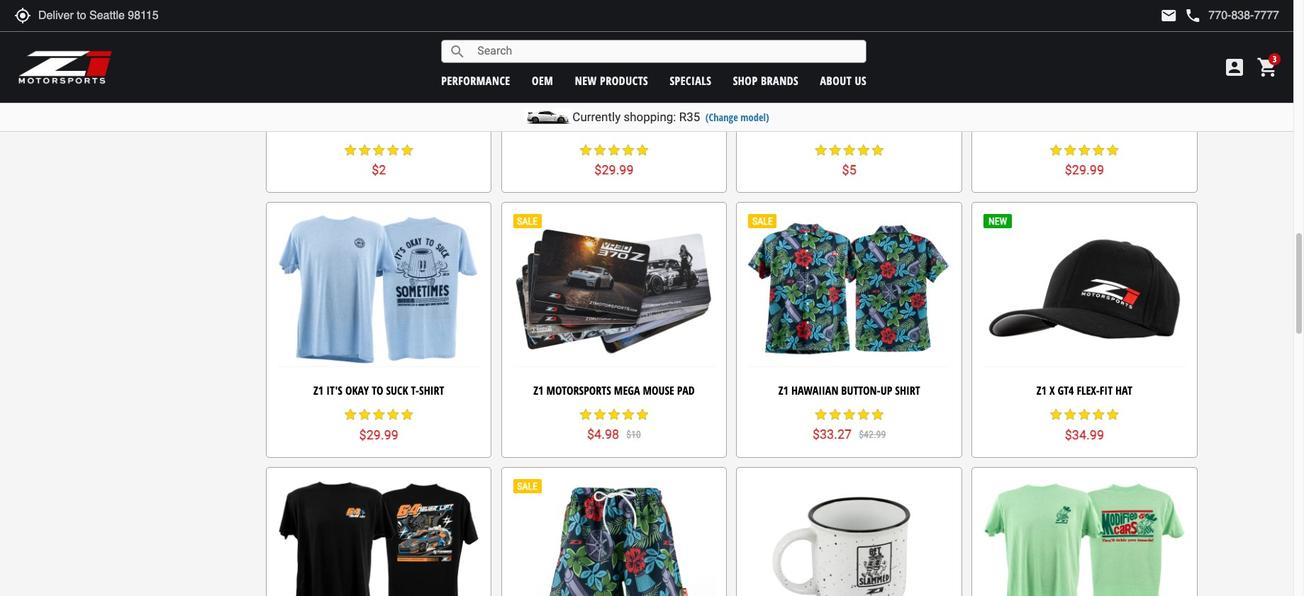 Task type: vqa. For each thing, say whether or not it's contained in the screenshot.
Apartment, Suite or Bldg. Text Field
no



Task type: describe. For each thing, give the bounding box(es) containing it.
get
[[571, 118, 587, 134]]

printed
[[819, 118, 857, 134]]

star star star star star $29.99 for okay
[[343, 408, 414, 442]]

about us link
[[820, 73, 867, 88]]

shirt right up
[[895, 383, 920, 399]]

suck
[[386, 383, 408, 399]]

$29.99 for okay
[[359, 427, 399, 442]]

gt4
[[1058, 383, 1074, 399]]

mail link
[[1161, 7, 1178, 24]]

sticker
[[415, 118, 449, 134]]

okay
[[345, 383, 369, 399]]

$2
[[372, 162, 386, 177]]

$5
[[842, 162, 857, 177]]

fit
[[1100, 383, 1113, 399]]

z1 for z1 x gt4 flex-fit hat
[[1037, 383, 1047, 399]]

decal
[[885, 118, 912, 134]]

shopping:
[[624, 110, 676, 124]]

products
[[600, 73, 648, 88]]

oem link
[[532, 73, 554, 88]]

performance
[[441, 73, 510, 88]]

slammed
[[590, 118, 634, 134]]

shirt right 'suck'
[[419, 383, 444, 399]]

shirt right the ramen
[[1130, 118, 1155, 134]]

star star star star star $33.27 $42.99
[[813, 408, 886, 442]]

model)
[[741, 111, 769, 124]]

$29.99 for slammed
[[595, 162, 634, 177]]

currently
[[573, 110, 621, 124]]

z1 motorsports logo image
[[18, 50, 113, 85]]

search
[[449, 43, 466, 60]]

my_location
[[14, 7, 31, 24]]

new products link
[[575, 73, 648, 88]]

$10
[[626, 429, 641, 441]]

z1 for z1 zino's ramen shop t-shirt
[[1015, 118, 1025, 134]]

$34.99
[[1065, 427, 1104, 442]]

oem
[[532, 73, 554, 88]]

mail
[[1161, 7, 1178, 24]]

(change model) link
[[706, 111, 769, 124]]

change
[[339, 118, 375, 134]]

button-
[[842, 383, 881, 399]]

color
[[788, 118, 816, 134]]

r35
[[679, 110, 700, 124]]

(change
[[706, 111, 738, 124]]

star star star star star $29.99 for slammed
[[579, 143, 650, 177]]

$42.99
[[859, 429, 886, 441]]

currently shopping: r35 (change model)
[[573, 110, 769, 124]]

phone link
[[1185, 7, 1280, 24]]

mail phone
[[1161, 7, 1202, 24]]

us
[[855, 73, 867, 88]]

star star star star star $34.99
[[1049, 408, 1120, 442]]

z1 get slammed t-shirt
[[558, 118, 670, 134]]

$29.99 for ramen
[[1065, 162, 1104, 177]]

oil
[[321, 118, 336, 134]]

star star star star star $4.98 $10
[[579, 408, 650, 442]]

2 horizontal spatial t-
[[1122, 118, 1130, 134]]

z1 motorsports mega mouse pad
[[534, 383, 695, 399]]

mega
[[614, 383, 640, 399]]

zino's
[[1028, 118, 1057, 134]]

hawaiian
[[792, 383, 839, 399]]

flex-
[[1077, 383, 1100, 399]]

motorsports
[[547, 383, 611, 399]]

phone
[[1185, 7, 1202, 24]]

z1 oil change service sticker
[[309, 118, 449, 134]]

account_box link
[[1220, 56, 1250, 79]]

z1 it's okay to suck t-shirt
[[314, 383, 444, 399]]

Search search field
[[466, 40, 866, 62]]

specials link
[[670, 73, 712, 88]]

z1 for z1 get slammed t-shirt
[[558, 118, 568, 134]]



Task type: locate. For each thing, give the bounding box(es) containing it.
1 horizontal spatial star star star star star $29.99
[[579, 143, 650, 177]]

z1 for z1 motorsports mega mouse pad
[[534, 383, 544, 399]]

service
[[378, 118, 412, 134]]

1 vertical spatial shop
[[1095, 118, 1119, 134]]

z1 left get
[[558, 118, 568, 134]]

z1 for z1 oil change service sticker
[[309, 118, 319, 134]]

star star star star star $29.99 for ramen
[[1049, 143, 1120, 177]]

z1 left zino's
[[1015, 118, 1025, 134]]

2 horizontal spatial star star star star star $29.99
[[1049, 143, 1120, 177]]

z1 zino's ramen shop t-shirt
[[1015, 118, 1155, 134]]

z1 left x
[[1037, 383, 1047, 399]]

star star star star star $29.99 down 'z1 zino's ramen shop t-shirt' at right top
[[1049, 143, 1120, 177]]

new
[[575, 73, 597, 88]]

2 horizontal spatial $29.99
[[1065, 162, 1104, 177]]

about us
[[820, 73, 867, 88]]

0 horizontal spatial $29.99
[[359, 427, 399, 442]]

shopping_cart link
[[1253, 56, 1280, 79]]

it's
[[326, 383, 343, 399]]

1 horizontal spatial t-
[[637, 118, 645, 134]]

z1 x gt4 flex-fit hat
[[1037, 383, 1133, 399]]

z1 left it's
[[314, 383, 324, 399]]

shirt left r35
[[645, 118, 670, 134]]

z1 left hawaiian
[[779, 383, 789, 399]]

z1 for z1 it's okay to suck t-shirt
[[314, 383, 324, 399]]

zino
[[860, 118, 882, 134]]

star star star star star $29.99 down z1 it's okay to suck t-shirt
[[343, 408, 414, 442]]

shirt
[[645, 118, 670, 134], [1130, 118, 1155, 134], [419, 383, 444, 399], [895, 383, 920, 399]]

about
[[820, 73, 852, 88]]

z1 left "oil"
[[309, 118, 319, 134]]

new products
[[575, 73, 648, 88]]

up
[[881, 383, 893, 399]]

z1
[[309, 118, 319, 134], [558, 118, 568, 134], [1015, 118, 1025, 134], [314, 383, 324, 399], [534, 383, 544, 399], [779, 383, 789, 399], [1037, 383, 1047, 399]]

0 horizontal spatial t-
[[411, 383, 419, 399]]

specials
[[670, 73, 712, 88]]

shop right the ramen
[[1095, 118, 1119, 134]]

pad
[[677, 383, 695, 399]]

account_box
[[1224, 56, 1246, 79]]

$29.99 down z1 get slammed t-shirt
[[595, 162, 634, 177]]

star star star star star $5
[[814, 143, 885, 177]]

0 horizontal spatial star star star star star $29.99
[[343, 408, 414, 442]]

$29.99
[[595, 162, 634, 177], [1065, 162, 1104, 177], [359, 427, 399, 442]]

to
[[372, 383, 383, 399]]

$29.99 down 'z1 zino's ramen shop t-shirt' at right top
[[1065, 162, 1104, 177]]

x
[[1050, 383, 1055, 399]]

t- right the ramen
[[1122, 118, 1130, 134]]

$29.99 down z1 it's okay to suck t-shirt
[[359, 427, 399, 442]]

shop left brands
[[733, 73, 758, 88]]

star star star star star $2
[[343, 143, 414, 177]]

t- right slammed
[[637, 118, 645, 134]]

0 vertical spatial shop
[[733, 73, 758, 88]]

brands
[[761, 73, 799, 88]]

shopping_cart
[[1257, 56, 1280, 79]]

star star star star star $29.99
[[579, 143, 650, 177], [1049, 143, 1120, 177], [343, 408, 414, 442]]

z1 for z1 hawaiian button-up shirt
[[779, 383, 789, 399]]

z1 left 'motorsports' at the left
[[534, 383, 544, 399]]

t- right 'suck'
[[411, 383, 419, 399]]

shop brands link
[[733, 73, 799, 88]]

color printed zino decal
[[788, 118, 912, 134]]

mouse
[[643, 383, 674, 399]]

shop brands
[[733, 73, 799, 88]]

shop
[[733, 73, 758, 88], [1095, 118, 1119, 134]]

star
[[343, 143, 358, 157], [358, 143, 372, 157], [372, 143, 386, 157], [386, 143, 400, 157], [400, 143, 414, 157], [579, 143, 593, 157], [593, 143, 607, 157], [607, 143, 621, 157], [621, 143, 636, 157], [636, 143, 650, 157], [814, 143, 828, 157], [828, 143, 842, 157], [842, 143, 857, 157], [857, 143, 871, 157], [871, 143, 885, 157], [1049, 143, 1064, 157], [1064, 143, 1078, 157], [1078, 143, 1092, 157], [1092, 143, 1106, 157], [1106, 143, 1120, 157], [579, 408, 593, 422], [593, 408, 607, 422], [607, 408, 621, 422], [621, 408, 636, 422], [636, 408, 650, 422], [814, 408, 828, 422], [828, 408, 842, 422], [842, 408, 857, 422], [857, 408, 871, 422], [871, 408, 885, 422], [343, 408, 358, 422], [358, 408, 372, 422], [372, 408, 386, 422], [386, 408, 400, 422], [400, 408, 414, 422], [1049, 408, 1064, 422], [1064, 408, 1078, 422], [1078, 408, 1092, 422], [1092, 408, 1106, 422], [1106, 408, 1120, 422]]

1 horizontal spatial $29.99
[[595, 162, 634, 177]]

t-
[[637, 118, 645, 134], [1122, 118, 1130, 134], [411, 383, 419, 399]]

0 horizontal spatial shop
[[733, 73, 758, 88]]

ramen
[[1060, 118, 1093, 134]]

$33.27
[[813, 427, 852, 442]]

hat
[[1116, 383, 1133, 399]]

$4.98
[[587, 427, 619, 442]]

performance link
[[441, 73, 510, 88]]

z1 hawaiian button-up shirt
[[779, 383, 920, 399]]

1 horizontal spatial shop
[[1095, 118, 1119, 134]]

star star star star star $29.99 down z1 get slammed t-shirt
[[579, 143, 650, 177]]



